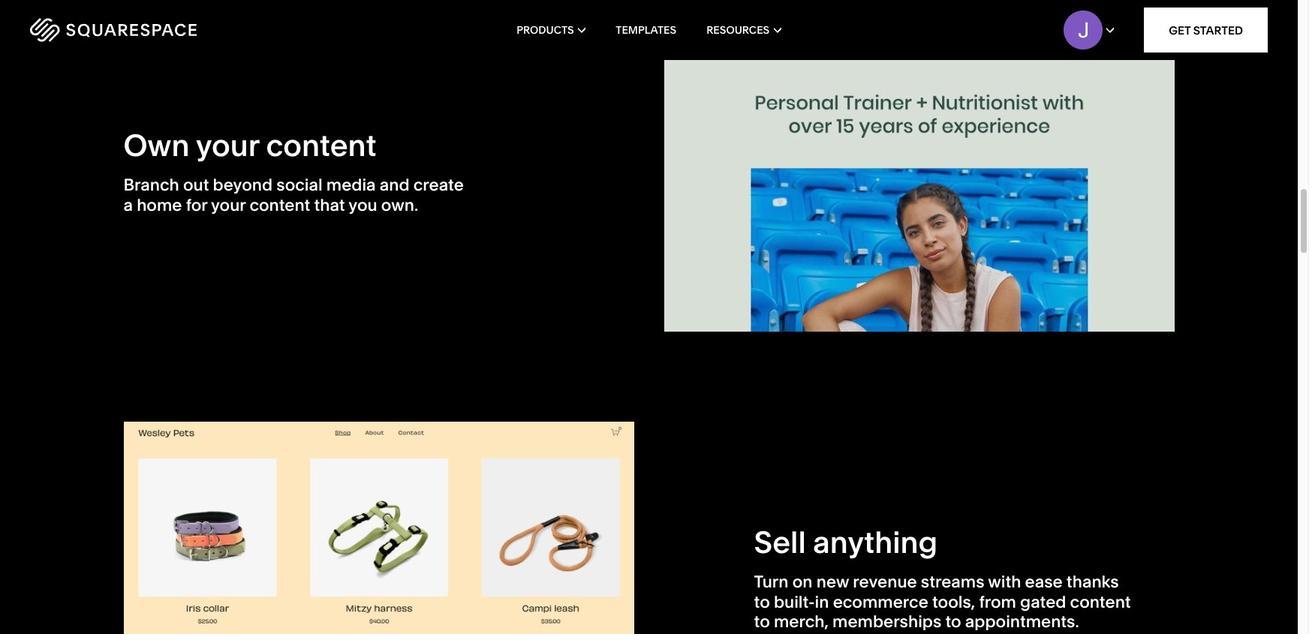Task type: vqa. For each thing, say whether or not it's contained in the screenshot.
Add McCurry to your favorites list image
no



Task type: describe. For each thing, give the bounding box(es) containing it.
new
[[817, 572, 849, 593]]

media
[[326, 175, 376, 195]]

from
[[979, 592, 1017, 613]]

tools,
[[932, 592, 975, 613]]

branch
[[124, 175, 179, 195]]

thanks
[[1067, 572, 1119, 593]]

revenue
[[853, 572, 917, 593]]

branch out beyond social media and create a home for your content that you own.
[[124, 175, 464, 215]]

you
[[349, 195, 377, 215]]

beyond
[[213, 175, 273, 195]]

get
[[1169, 23, 1191, 37]]

your inside "branch out beyond social media and create a home for your content that you own."
[[211, 195, 246, 215]]

resources button
[[707, 0, 781, 60]]

example website of a personal trainer and nutritionist image
[[664, 15, 1175, 332]]

sell
[[754, 524, 806, 561]]

built-
[[774, 592, 815, 613]]

with
[[988, 572, 1021, 593]]

products
[[517, 23, 574, 37]]

that
[[314, 195, 345, 215]]

memberships
[[833, 612, 942, 632]]

0 vertical spatial content
[[266, 127, 377, 164]]

squarespace logo link
[[30, 18, 278, 42]]

sell anything
[[754, 524, 938, 561]]



Task type: locate. For each thing, give the bounding box(es) containing it.
create
[[413, 175, 464, 195]]

templates link
[[616, 0, 677, 60]]

content up "social" in the top left of the page
[[266, 127, 377, 164]]

get started link
[[1144, 8, 1268, 53]]

squarespace logo image
[[30, 18, 197, 42]]

for
[[186, 195, 207, 215]]

and
[[380, 175, 410, 195]]

your up 'beyond'
[[196, 127, 259, 164]]

your right for
[[211, 195, 246, 215]]

content inside turn on new revenue streams with ease thanks to built-in ecommerce tools, from gated content to merch, memberships to appointments.
[[1070, 592, 1131, 613]]

merch,
[[774, 612, 829, 632]]

content right gated
[[1070, 592, 1131, 613]]

ease
[[1025, 572, 1063, 593]]

streams
[[921, 572, 985, 593]]

to
[[754, 592, 770, 613], [754, 612, 770, 632], [946, 612, 961, 632]]

on
[[793, 572, 813, 593]]

2 vertical spatial content
[[1070, 592, 1131, 613]]

in
[[815, 592, 829, 613]]

0 vertical spatial your
[[196, 127, 259, 164]]

1 vertical spatial your
[[211, 195, 246, 215]]

gated
[[1020, 592, 1066, 613]]

resources
[[707, 23, 770, 37]]

your
[[196, 127, 259, 164], [211, 195, 246, 215]]

turn on new revenue streams with ease thanks to built-in ecommerce tools, from gated content to merch, memberships to appointments.
[[754, 572, 1131, 632]]

anything
[[813, 524, 938, 561]]

started
[[1194, 23, 1243, 37]]

a
[[124, 195, 133, 215]]

social
[[277, 175, 323, 195]]

content inside "branch out beyond social media and create a home for your content that you own."
[[250, 195, 310, 215]]

products button
[[517, 0, 586, 60]]

ecommerce
[[833, 592, 929, 613]]

out
[[183, 175, 209, 195]]

content
[[266, 127, 377, 164], [250, 195, 310, 215], [1070, 592, 1131, 613]]

own
[[124, 127, 190, 164]]

turn
[[754, 572, 789, 593]]

example website selling pet supplies image
[[124, 422, 634, 634]]

own your content
[[124, 127, 377, 164]]

1 vertical spatial content
[[250, 195, 310, 215]]

templates
[[616, 23, 677, 37]]

own.
[[381, 195, 418, 215]]

home
[[137, 195, 182, 215]]

content left that
[[250, 195, 310, 215]]

appointments.
[[965, 612, 1079, 632]]

get started
[[1169, 23, 1243, 37]]



